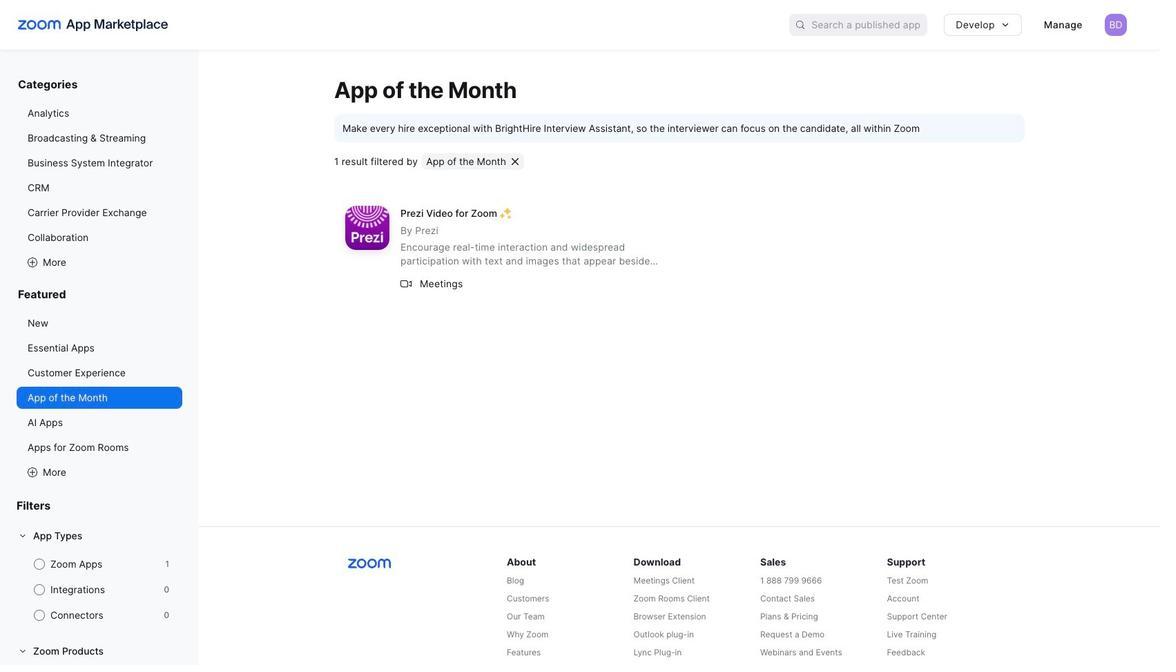 Task type: vqa. For each thing, say whether or not it's contained in the screenshot.
Information related to Information that is necessary for the app to function properly, which may include your Zoom user ID, session IDs, meeting role, and other basic identifiers and information about your meeting, webinar, or chat.
no



Task type: locate. For each thing, give the bounding box(es) containing it.
search a published app element
[[790, 14, 928, 36]]

banner
[[0, 0, 1160, 50]]

Search text field
[[812, 15, 928, 35]]



Task type: describe. For each thing, give the bounding box(es) containing it.
current user is barb dwyer element
[[1105, 14, 1127, 36]]



